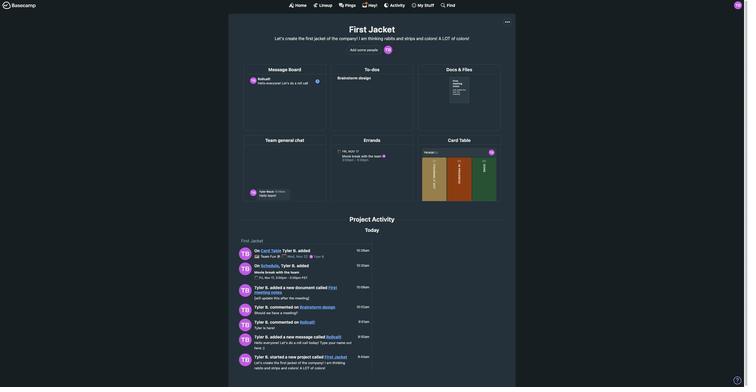 Task type: vqa. For each thing, say whether or not it's contained in the screenshot.
the see?
no



Task type: describe. For each thing, give the bounding box(es) containing it.
1 vertical spatial rollcall!
[[326, 335, 342, 340]]

[will update this after the meeting]
[[254, 296, 309, 300]]

10:02am
[[357, 305, 370, 309]]

tyler is here!
[[254, 326, 275, 330]]

thinking inside first jacket let's create the first jacket of the company! i am thinking rabits and strips and colors! a lot of colors!
[[368, 36, 383, 41]]

design
[[322, 305, 335, 310]]

brainstorm design link
[[300, 305, 335, 310]]

wed, nov 22
[[287, 255, 309, 259]]

10:08am element
[[357, 286, 370, 290]]

document
[[295, 285, 315, 290]]

let's create the first jacket of the company! i am thinking rabits and strips and colors! a lot of colors!
[[254, 361, 345, 370]]

called for document
[[316, 285, 328, 290]]

project
[[350, 216, 371, 223]]

team
[[261, 255, 269, 259]]

rabits inside first jacket let's create the first jacket of the company! i am thinking rabits and strips and colors! a lot of colors!
[[384, 36, 395, 41]]

nov inside movie break with the team fri, nov 17, 3:00pm -     5:00pm pst
[[265, 276, 270, 280]]

10:08am
[[357, 286, 370, 290]]

today
[[365, 227, 379, 233]]

[will
[[254, 296, 261, 300]]

switch accounts image
[[2, 1, 36, 10]]

10:20am
[[357, 264, 370, 268]]

first meeting notes link
[[254, 285, 337, 295]]

people
[[367, 48, 378, 52]]

a inside let's create the first jacket of the company! i am thinking rabits and strips and colors! a lot of colors!
[[300, 366, 302, 370]]

commented for rollcall!
[[270, 320, 293, 325]]

message
[[295, 335, 313, 340]]

update
[[262, 296, 273, 300]]

added up 22
[[298, 249, 310, 253]]

new for project
[[288, 355, 296, 360]]

fri,
[[259, 276, 264, 280]]

9:50am
[[358, 335, 370, 339]]

9:51am element
[[359, 320, 370, 324]]

3:00pm
[[276, 276, 287, 280]]

a for document
[[283, 285, 285, 290]]

b. for tyler b. added a new document called
[[265, 285, 269, 290]]

1 horizontal spatial tyler black image
[[309, 255, 313, 259]]

tyler for tyler b. commented on brainstorm design
[[254, 305, 264, 310]]

strips inside first jacket let's create the first jacket of the company! i am thinking rabits and strips and colors! a lot of colors!
[[405, 36, 415, 41]]

tyler right the ,
[[281, 264, 291, 268]]

add some people link
[[346, 46, 382, 54]]

hey! button
[[362, 2, 378, 8]]

table
[[271, 249, 281, 253]]

tyler b. commented on brainstorm design
[[254, 305, 335, 310]]

pings
[[345, 3, 356, 8]]

let's for first
[[275, 36, 284, 41]]

pings button
[[339, 3, 356, 8]]

do
[[289, 341, 293, 345]]

jacket inside first jacket let's create the first jacket of the company! i am thinking rabits and strips and colors! a lot of colors!
[[314, 36, 326, 41]]

first meeting notes
[[254, 285, 337, 295]]

-
[[288, 276, 289, 280]]

card
[[261, 249, 270, 253]]

tyler black image inside main "element"
[[734, 1, 742, 9]]

schedule link
[[261, 264, 279, 268]]

tyler b. added a new document called
[[254, 285, 328, 290]]

first jacket
[[241, 239, 263, 244]]

9:50am element
[[358, 335, 370, 339]]

the inside movie break with the team fri, nov 17, 3:00pm -     5:00pm pst
[[284, 270, 290, 275]]

home
[[295, 3, 307, 8]]

have
[[272, 311, 279, 315]]

9:44am element
[[358, 355, 370, 359]]

am inside let's create the first jacket of the company! i am thinking rabits and strips and colors! a lot of colors!
[[327, 361, 332, 365]]

tyler for tyler b. started a new project called first jacket
[[254, 355, 264, 360]]

thinking inside let's create the first jacket of the company! i am thinking rabits and strips and colors! a lot of colors!
[[332, 361, 345, 365]]

hey!
[[369, 3, 378, 8]]

tyler b.
[[313, 255, 325, 259]]

a right the have
[[280, 311, 282, 315]]

company! inside let's create the first jacket of the company! i am thinking rabits and strips and colors! a lot of colors!
[[308, 361, 324, 365]]

tyler b. commented on rollcall!
[[254, 320, 315, 325]]

find button
[[441, 3, 455, 8]]

lot inside first jacket let's create the first jacket of the company! i am thinking rabits and strips and colors! a lot of colors!
[[443, 36, 450, 41]]

a inside 'hello everyone! let's do a roll call today! type your name out here :)'
[[294, 341, 296, 345]]

b. for tyler b. commented on rollcall!
[[265, 320, 269, 325]]

name
[[337, 341, 345, 345]]

pst
[[302, 276, 308, 280]]

on card table tyler b. added
[[254, 249, 310, 253]]

10:28am
[[357, 249, 370, 253]]

movie break with the team fri, nov 17, 3:00pm -     5:00pm pst
[[254, 270, 308, 280]]

10:20am element
[[357, 264, 370, 268]]

hello everyone! let's do a roll call today! type your name out here :)
[[254, 341, 352, 350]]

1 horizontal spatial first jacket link
[[325, 355, 347, 360]]

lineup
[[319, 3, 332, 8]]

first inside let's create the first jacket of the company! i am thinking rabits and strips and colors! a lot of colors!
[[280, 361, 287, 365]]

tyler black image for brainstorm design
[[239, 304, 252, 317]]

a for message
[[283, 335, 285, 340]]

new for message
[[286, 335, 294, 340]]

9:51am
[[359, 320, 370, 324]]

home link
[[289, 3, 307, 8]]

,
[[279, 264, 280, 268]]

with
[[276, 270, 283, 275]]

team
[[291, 270, 299, 275]]

started
[[270, 355, 284, 360]]

first jacket let's create the first jacket of the company! i am thinking rabits and strips and colors! a lot of colors!
[[275, 24, 469, 41]]

a for project
[[285, 355, 287, 360]]

hello
[[254, 341, 263, 345]]

added down 17,
[[270, 285, 282, 290]]

notes
[[271, 290, 282, 295]]

lineup link
[[313, 3, 332, 8]]



Task type: locate. For each thing, give the bounding box(es) containing it.
0 horizontal spatial jacket
[[251, 239, 263, 244]]

b. left started
[[265, 355, 269, 360]]

here
[[254, 346, 261, 350]]

a right do
[[294, 341, 296, 345]]

0 vertical spatial on
[[254, 249, 260, 253]]

0 horizontal spatial am
[[327, 361, 332, 365]]

rollcall! link down the brainstorm
[[300, 320, 315, 325]]

0 vertical spatial rollcall!
[[300, 320, 315, 325]]

tyler black image right 22
[[309, 255, 313, 259]]

tyler down fri,
[[254, 285, 264, 290]]

nov left 22
[[296, 255, 303, 259]]

of
[[327, 36, 331, 41], [452, 36, 455, 41], [298, 361, 301, 365], [311, 366, 314, 370]]

here!
[[267, 326, 275, 330]]

tyler
[[282, 249, 292, 253], [314, 255, 321, 259], [281, 264, 291, 268], [254, 285, 264, 290], [254, 305, 264, 310], [254, 320, 264, 325], [254, 326, 262, 330], [254, 335, 264, 340], [254, 355, 264, 360]]

rollcall!
[[300, 320, 315, 325], [326, 335, 342, 340]]

thinking
[[368, 36, 383, 41], [332, 361, 345, 365]]

1 horizontal spatial am
[[361, 36, 367, 41]]

1 vertical spatial lot
[[303, 366, 310, 370]]

1 vertical spatial first jacket link
[[325, 355, 347, 360]]

project
[[297, 355, 311, 360]]

jacket for first jacket
[[251, 239, 263, 244]]

tyler black image for first jacket
[[239, 354, 252, 367]]

should we have a meeting?
[[254, 311, 298, 315]]

tyler black image for rollcall!
[[239, 334, 252, 347]]

activity link
[[384, 3, 405, 8]]

break
[[265, 270, 275, 275]]

meeting]
[[295, 296, 309, 300]]

jacket for first jacket let's create the first jacket of the company! i am thinking rabits and strips and colors! a lot of colors!
[[369, 24, 395, 34]]

tyler up "should"
[[254, 305, 264, 310]]

tyler black image for card table
[[239, 248, 252, 260]]

0 vertical spatial strips
[[405, 36, 415, 41]]

stuff
[[425, 3, 434, 8]]

tyler up hello
[[254, 335, 264, 340]]

commented
[[270, 305, 293, 310], [270, 320, 293, 325]]

schedule
[[261, 264, 279, 268]]

10:28am element
[[357, 249, 370, 253]]

i up some on the left of the page
[[359, 36, 360, 41]]

tyler b. started a new project called first jacket
[[254, 355, 347, 360]]

0 vertical spatial i
[[359, 36, 360, 41]]

1 vertical spatial new
[[286, 335, 294, 340]]

roll
[[297, 341, 302, 345]]

0 horizontal spatial rollcall! link
[[300, 320, 315, 325]]

add
[[350, 48, 357, 52]]

0 vertical spatial on
[[294, 305, 299, 310]]

0 horizontal spatial rollcall!
[[300, 320, 315, 325]]

create inside let's create the first jacket of the company! i am thinking rabits and strips and colors! a lot of colors!
[[263, 361, 273, 365]]

10:02am element
[[357, 305, 370, 309]]

2 vertical spatial jacket
[[334, 355, 347, 360]]

tyler up is
[[254, 320, 264, 325]]

new up do
[[286, 335, 294, 340]]

tyler black image
[[734, 1, 742, 9], [384, 46, 393, 54], [239, 248, 252, 260], [239, 263, 252, 275], [239, 284, 252, 297], [239, 304, 252, 317], [239, 334, 252, 347], [239, 354, 252, 367]]

colors!
[[425, 36, 438, 41], [456, 36, 469, 41], [288, 366, 299, 370], [315, 366, 326, 370]]

added
[[298, 249, 310, 253], [297, 264, 309, 268], [270, 285, 282, 290], [270, 335, 282, 340]]

tyler black image
[[309, 255, 313, 259], [239, 319, 252, 332]]

1 horizontal spatial first
[[306, 36, 313, 41]]

tyler black image left is
[[239, 319, 252, 332]]

jacket up people
[[369, 24, 395, 34]]

1 vertical spatial nov
[[265, 276, 270, 280]]

0 horizontal spatial create
[[263, 361, 273, 365]]

commented down should we have a meeting?
[[270, 320, 293, 325]]

0 horizontal spatial jacket
[[287, 361, 297, 365]]

called up type
[[314, 335, 325, 340]]

1 vertical spatial activity
[[372, 216, 395, 223]]

1 horizontal spatial rabits
[[384, 36, 395, 41]]

meeting?
[[283, 311, 298, 315]]

jacket down name
[[334, 355, 347, 360]]

1 horizontal spatial rollcall!
[[326, 335, 342, 340]]

1 commented from the top
[[270, 305, 293, 310]]

i inside first jacket let's create the first jacket of the company! i am thinking rabits and strips and colors! a lot of colors!
[[359, 36, 360, 41]]

am up add some people
[[361, 36, 367, 41]]

jacket
[[369, 24, 395, 34], [251, 239, 263, 244], [334, 355, 347, 360]]

0 vertical spatial rabits
[[384, 36, 395, 41]]

a right started
[[285, 355, 287, 360]]

0 vertical spatial activity
[[390, 3, 405, 8]]

my stuff
[[418, 3, 434, 8]]

b. for tyler b. commented on brainstorm design
[[265, 305, 269, 310]]

rollcall! up the your
[[326, 335, 342, 340]]

1 horizontal spatial jacket
[[314, 36, 326, 41]]

today!
[[309, 341, 319, 345]]

0 vertical spatial commented
[[270, 305, 293, 310]]

a inside first jacket let's create the first jacket of the company! i am thinking rabits and strips and colors! a lot of colors!
[[439, 36, 441, 41]]

0 vertical spatial jacket
[[314, 36, 326, 41]]

b. right 22
[[322, 255, 325, 259]]

some
[[357, 48, 366, 52]]

tyler for tyler b.
[[314, 255, 321, 259]]

company!
[[339, 36, 358, 41], [308, 361, 324, 365]]

activity inside main "element"
[[390, 3, 405, 8]]

i inside let's create the first jacket of the company! i am thinking rabits and strips and colors! a lot of colors!
[[325, 361, 326, 365]]

the
[[298, 36, 305, 41], [332, 36, 338, 41], [284, 270, 290, 275], [289, 296, 294, 300], [274, 361, 279, 365], [302, 361, 307, 365]]

1 horizontal spatial i
[[359, 36, 360, 41]]

0 vertical spatial let's
[[275, 36, 284, 41]]

brainstorm
[[300, 305, 321, 310]]

0 vertical spatial company!
[[339, 36, 358, 41]]

call
[[303, 341, 308, 345]]

0 vertical spatial first
[[306, 36, 313, 41]]

0 vertical spatial nov
[[296, 255, 303, 259]]

b. for tyler b.
[[322, 255, 325, 259]]

first inside first meeting notes
[[328, 285, 337, 290]]

first jacket link down the your
[[325, 355, 347, 360]]

my stuff button
[[411, 3, 434, 8]]

create inside first jacket let's create the first jacket of the company! i am thinking rabits and strips and colors! a lot of colors!
[[285, 36, 297, 41]]

0 horizontal spatial thinking
[[332, 361, 345, 365]]

1 vertical spatial first
[[280, 361, 287, 365]]

a down tyler b. commented on rollcall!
[[283, 335, 285, 340]]

1 vertical spatial a
[[300, 366, 302, 370]]

:)
[[262, 346, 265, 350]]

b. up everyone!
[[265, 335, 269, 340]]

is
[[263, 326, 266, 330]]

add some people
[[350, 48, 378, 52]]

wed,
[[287, 255, 296, 259]]

0 vertical spatial rollcall! link
[[300, 320, 315, 325]]

1 vertical spatial company!
[[308, 361, 324, 365]]

meeting
[[254, 290, 270, 295]]

1 vertical spatial on
[[294, 320, 299, 325]]

added up everyone!
[[270, 335, 282, 340]]

on up movie
[[254, 264, 260, 268]]

first for first jacket let's create the first jacket of the company! i am thinking rabits and strips and colors! a lot of colors!
[[349, 24, 367, 34]]

on for on schedule ,       tyler b. added
[[254, 264, 260, 268]]

1 horizontal spatial create
[[285, 36, 297, 41]]

thinking up people
[[368, 36, 383, 41]]

this
[[274, 296, 280, 300]]

2 vertical spatial called
[[312, 355, 324, 360]]

let's inside let's create the first jacket of the company! i am thinking rabits and strips and colors! a lot of colors!
[[254, 361, 262, 365]]

called right 'document'
[[316, 285, 328, 290]]

1 vertical spatial let's
[[280, 341, 288, 345]]

on for brainstorm
[[294, 305, 299, 310]]

nov left 17,
[[265, 276, 270, 280]]

1 horizontal spatial company!
[[339, 36, 358, 41]]

find
[[447, 3, 455, 8]]

a right notes
[[283, 285, 285, 290]]

new for document
[[286, 285, 294, 290]]

am down the your
[[327, 361, 332, 365]]

first jacket link
[[241, 239, 263, 244], [325, 355, 347, 360]]

jacket inside first jacket let's create the first jacket of the company! i am thinking rabits and strips and colors! a lot of colors!
[[369, 24, 395, 34]]

1 horizontal spatial a
[[439, 36, 441, 41]]

nov
[[296, 255, 303, 259], [265, 276, 270, 280]]

tyler for tyler is here!
[[254, 326, 262, 330]]

first
[[306, 36, 313, 41], [280, 361, 287, 365]]

b. up "update"
[[265, 285, 269, 290]]

main element
[[0, 0, 744, 10]]

0 horizontal spatial company!
[[308, 361, 324, 365]]

tyler b. added a new message called rollcall!
[[254, 335, 342, 340]]

tyler right 22
[[314, 255, 321, 259]]

activity left my
[[390, 3, 405, 8]]

strips inside let's create the first jacket of the company! i am thinking rabits and strips and colors! a lot of colors!
[[271, 366, 280, 370]]

new up let's create the first jacket of the company! i am thinking rabits and strips and colors! a lot of colors! in the left bottom of the page
[[288, 355, 296, 360]]

1 on from the top
[[294, 305, 299, 310]]

i
[[359, 36, 360, 41], [325, 361, 326, 365]]

my
[[418, 3, 424, 8]]

1 horizontal spatial lot
[[443, 36, 450, 41]]

commented up should we have a meeting?
[[270, 305, 293, 310]]

0 horizontal spatial nov
[[265, 276, 270, 280]]

1 vertical spatial create
[[263, 361, 273, 365]]

first
[[349, 24, 367, 34], [241, 239, 249, 244], [328, 285, 337, 290], [325, 355, 333, 360]]

commented for brainstorm design
[[270, 305, 293, 310]]

rollcall! down the brainstorm
[[300, 320, 315, 325]]

called for message
[[314, 335, 325, 340]]

am
[[361, 36, 367, 41], [327, 361, 332, 365]]

project activity
[[350, 216, 395, 223]]

1 vertical spatial jacket
[[251, 239, 263, 244]]

let's for hello
[[280, 341, 288, 345]]

0 vertical spatial lot
[[443, 36, 450, 41]]

1 vertical spatial i
[[325, 361, 326, 365]]

rabits inside let's create the first jacket of the company! i am thinking rabits and strips and colors! a lot of colors!
[[254, 366, 263, 370]]

1 vertical spatial rollcall! link
[[326, 335, 342, 340]]

called right project
[[312, 355, 324, 360]]

2 commented from the top
[[270, 320, 293, 325]]

your
[[329, 341, 336, 345]]

should
[[254, 311, 265, 315]]

0 horizontal spatial rabits
[[254, 366, 263, 370]]

1 vertical spatial on
[[254, 264, 260, 268]]

lot
[[443, 36, 450, 41], [303, 366, 310, 370]]

new down -
[[286, 285, 294, 290]]

tyler for tyler b. commented on rollcall!
[[254, 320, 264, 325]]

jacket inside let's create the first jacket of the company! i am thinking rabits and strips and colors! a lot of colors!
[[287, 361, 297, 365]]

company! down project
[[308, 361, 324, 365]]

let's inside first jacket let's create the first jacket of the company! i am thinking rabits and strips and colors! a lot of colors!
[[275, 36, 284, 41]]

movie
[[254, 270, 264, 275]]

a
[[439, 36, 441, 41], [300, 366, 302, 370]]

first inside first jacket let's create the first jacket of the company! i am thinking rabits and strips and colors! a lot of colors!
[[349, 24, 367, 34]]

0 horizontal spatial a
[[300, 366, 302, 370]]

on for on card table tyler b. added
[[254, 249, 260, 253]]

tyler black image for first meeting notes
[[239, 284, 252, 297]]

1 horizontal spatial rollcall! link
[[326, 335, 342, 340]]

1 vertical spatial jacket
[[287, 361, 297, 365]]

added down 22
[[297, 264, 309, 268]]

0 horizontal spatial first
[[280, 361, 287, 365]]

1 horizontal spatial strips
[[405, 36, 415, 41]]

jacket up card
[[251, 239, 263, 244]]

card table link
[[261, 249, 281, 253]]

0 vertical spatial create
[[285, 36, 297, 41]]

thinking down name
[[332, 361, 345, 365]]

b. up tyler is here!
[[265, 320, 269, 325]]

1 vertical spatial commented
[[270, 320, 293, 325]]

first for first jacket
[[241, 239, 249, 244]]

1 vertical spatial called
[[314, 335, 325, 340]]

fun
[[270, 255, 276, 259]]

b. for tyler b. started a new project called first jacket
[[265, 355, 269, 360]]

rabits
[[384, 36, 395, 41], [254, 366, 263, 370]]

1 horizontal spatial jacket
[[334, 355, 347, 360]]

tyler for tyler b. added a new message called rollcall!
[[254, 335, 264, 340]]

new
[[286, 285, 294, 290], [286, 335, 294, 340], [288, 355, 296, 360]]

b. up team
[[292, 264, 296, 268]]

0 horizontal spatial tyler black image
[[239, 319, 252, 332]]

9:44am
[[358, 355, 370, 359]]

0 vertical spatial thinking
[[368, 36, 383, 41]]

0 horizontal spatial first jacket link
[[241, 239, 263, 244]]

on left card
[[254, 249, 260, 253]]

out
[[346, 341, 352, 345]]

tyler up wed,
[[282, 249, 292, 253]]

2 horizontal spatial jacket
[[369, 24, 395, 34]]

rollcall! link for tyler b. commented on
[[300, 320, 315, 325]]

on for rollcall!
[[294, 320, 299, 325]]

rollcall! link up the your
[[326, 335, 342, 340]]

2 on from the top
[[254, 264, 260, 268]]

i down type
[[325, 361, 326, 365]]

1 vertical spatial am
[[327, 361, 332, 365]]

we
[[266, 311, 271, 315]]

first inside first jacket let's create the first jacket of the company! i am thinking rabits and strips and colors! a lot of colors!
[[306, 36, 313, 41]]

1 vertical spatial rabits
[[254, 366, 263, 370]]

let's inside 'hello everyone! let's do a roll call today! type your name out here :)'
[[280, 341, 288, 345]]

1 on from the top
[[254, 249, 260, 253]]

rollcall! link
[[300, 320, 315, 325], [326, 335, 342, 340]]

0 vertical spatial first jacket link
[[241, 239, 263, 244]]

type
[[320, 341, 328, 345]]

1 horizontal spatial nov
[[296, 255, 303, 259]]

tyler for tyler b. added a new document called
[[254, 285, 264, 290]]

0 vertical spatial am
[[361, 36, 367, 41]]

2 vertical spatial let's
[[254, 361, 262, 365]]

rollcall! link for tyler b. added a new message called
[[326, 335, 342, 340]]

called for project
[[312, 355, 324, 360]]

movie break with the team link
[[254, 270, 299, 275]]

2 vertical spatial new
[[288, 355, 296, 360]]

0 vertical spatial a
[[439, 36, 441, 41]]

0 vertical spatial called
[[316, 285, 328, 290]]

activity
[[390, 3, 405, 8], [372, 216, 395, 223]]

1 horizontal spatial thinking
[[368, 36, 383, 41]]

0 vertical spatial new
[[286, 285, 294, 290]]

2 on from the top
[[294, 320, 299, 325]]

am inside first jacket let's create the first jacket of the company! i am thinking rabits and strips and colors! a lot of colors!
[[361, 36, 367, 41]]

1 vertical spatial thinking
[[332, 361, 345, 365]]

tyler black image for schedule
[[239, 263, 252, 275]]

0 vertical spatial tyler black image
[[309, 255, 313, 259]]

0 horizontal spatial lot
[[303, 366, 310, 370]]

first jacket link up card
[[241, 239, 263, 244]]

first for first meeting notes
[[328, 285, 337, 290]]

everyone!
[[263, 341, 279, 345]]

b. up wed, nov 22 on the left of the page
[[293, 249, 297, 253]]

on down meeting?
[[294, 320, 299, 325]]

tyler down 'here' on the left bottom
[[254, 355, 264, 360]]

after
[[281, 296, 288, 300]]

1 vertical spatial tyler black image
[[239, 319, 252, 332]]

0 horizontal spatial strips
[[271, 366, 280, 370]]

company! inside first jacket let's create the first jacket of the company! i am thinking rabits and strips and colors! a lot of colors!
[[339, 36, 358, 41]]

1 vertical spatial strips
[[271, 366, 280, 370]]

17,
[[271, 276, 275, 280]]

0 horizontal spatial i
[[325, 361, 326, 365]]

company! up add
[[339, 36, 358, 41]]

0 vertical spatial jacket
[[369, 24, 395, 34]]

22
[[304, 255, 308, 259]]

lot inside let's create the first jacket of the company! i am thinking rabits and strips and colors! a lot of colors!
[[303, 366, 310, 370]]

5:00pm
[[290, 276, 301, 280]]

tyler left is
[[254, 326, 262, 330]]

b. up 'we'
[[265, 305, 269, 310]]

b. for tyler b. added a new message called rollcall!
[[265, 335, 269, 340]]

on up meeting?
[[294, 305, 299, 310]]

activity up today
[[372, 216, 395, 223]]



